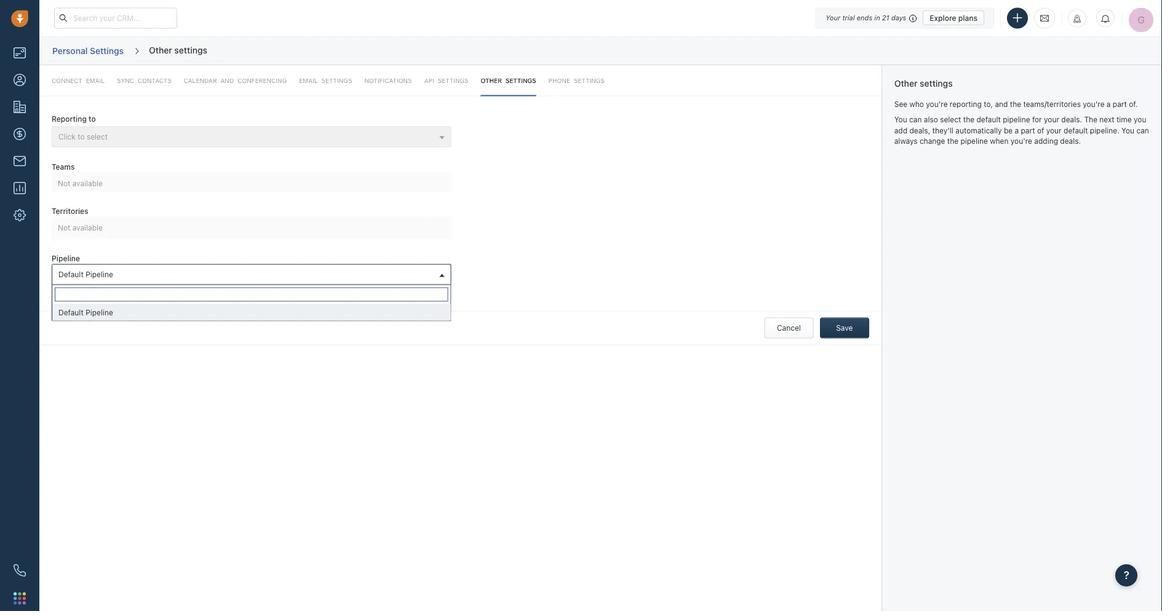 Task type: vqa. For each thing, say whether or not it's contained in the screenshot.
Explore plans button
no



Task type: describe. For each thing, give the bounding box(es) containing it.
pipelines
[[112, 289, 143, 298]]

0 horizontal spatial other
[[149, 45, 172, 55]]

1 vertical spatial and
[[995, 100, 1008, 108]]

0 vertical spatial part
[[1113, 100, 1127, 108]]

0 horizontal spatial you're
[[926, 100, 948, 108]]

2 horizontal spatial other
[[895, 78, 918, 89]]

ends
[[857, 14, 873, 22]]

sales
[[92, 289, 110, 298]]

0 horizontal spatial pipeline
[[961, 137, 988, 145]]

to for reporting
[[89, 114, 96, 123]]

see
[[895, 100, 908, 108]]

0 vertical spatial deals.
[[1062, 116, 1082, 124]]

phone settings link
[[549, 65, 605, 96]]

2 horizontal spatial other settings
[[895, 78, 953, 89]]

api settings
[[424, 77, 469, 84]]

freshworks switcher image
[[14, 593, 26, 605]]

default pipeline list box
[[52, 304, 451, 321]]

pipeline.
[[1090, 126, 1120, 135]]

sync contacts
[[117, 77, 171, 84]]

0 vertical spatial your
[[1044, 116, 1060, 124]]

connect
[[52, 77, 82, 84]]

default pipeline for default pipeline dropdown button
[[58, 270, 113, 279]]

manage sales pipelines link
[[42, 289, 152, 299]]

phone settings
[[549, 77, 605, 84]]

territories
[[52, 207, 88, 216]]

settings right phone
[[574, 77, 605, 84]]

email
[[299, 77, 318, 84]]

select inside you can also select the default pipeline for your deals. the next time you add deals, they'll automatically be a part of your default pipeline. you can always change the pipeline when you're adding deals.
[[940, 116, 961, 124]]

pipeline for default pipeline list box
[[86, 308, 113, 317]]

contacts
[[138, 77, 171, 84]]

settings for email settings
[[322, 77, 352, 84]]

default pipeline option
[[52, 304, 451, 321]]

not for teams
[[58, 179, 70, 188]]

also
[[924, 116, 938, 124]]

pipeline for default pipeline dropdown button
[[86, 270, 113, 279]]

cancel button
[[764, 318, 814, 339]]

not for territories
[[58, 224, 70, 232]]

reporting to
[[52, 114, 96, 123]]

when
[[990, 137, 1009, 145]]

click
[[58, 132, 76, 141]]

phone element
[[7, 559, 32, 583]]

email
[[86, 77, 105, 84]]

in
[[875, 14, 880, 22]]

0 horizontal spatial other settings
[[149, 45, 207, 55]]

available for territories
[[72, 224, 103, 232]]

calendar
[[184, 77, 217, 84]]

not available for teams
[[58, 179, 103, 188]]

cancel
[[777, 324, 801, 333]]

plans
[[959, 14, 978, 22]]

Search your CRM... text field
[[54, 8, 177, 29]]

calendar and conferencing link
[[184, 65, 287, 96]]

1 horizontal spatial other settings
[[481, 77, 536, 84]]

explore plans link
[[923, 10, 985, 25]]

0 vertical spatial default
[[977, 116, 1001, 124]]

click to select button
[[52, 126, 451, 147]]

send email image
[[1041, 13, 1049, 23]]

notifications
[[365, 77, 412, 84]]

email settings
[[299, 77, 352, 84]]

21
[[882, 14, 890, 22]]

your trial ends in 21 days
[[826, 14, 907, 22]]

save
[[836, 324, 853, 333]]

default for default pipeline dropdown button
[[58, 270, 84, 279]]

1 horizontal spatial the
[[964, 116, 975, 124]]

calendar and conferencing
[[184, 77, 287, 84]]

email settings link
[[299, 65, 352, 96]]

tab list containing connect email
[[39, 65, 882, 96]]

to,
[[984, 100, 993, 108]]

settings up calendar
[[174, 45, 207, 55]]

of.
[[1129, 100, 1138, 108]]

phone image
[[14, 565, 26, 577]]

manage
[[62, 289, 90, 298]]

1 vertical spatial can
[[1137, 126, 1149, 135]]

settings up who
[[920, 78, 953, 89]]

default pipeline button
[[52, 264, 451, 285]]



Task type: locate. For each thing, give the bounding box(es) containing it.
deals. right adding
[[1060, 137, 1081, 145]]

other settings
[[149, 45, 207, 55], [481, 77, 536, 84], [895, 78, 953, 89]]

2 available from the top
[[72, 224, 103, 232]]

settings
[[174, 45, 207, 55], [506, 77, 536, 84], [574, 77, 605, 84], [920, 78, 953, 89]]

other settings link
[[481, 65, 536, 96]]

sync
[[117, 77, 134, 84]]

part left of.
[[1113, 100, 1127, 108]]

conferencing
[[238, 77, 287, 84]]

default pipeline inside default pipeline dropdown button
[[58, 270, 113, 279]]

2 not from the top
[[58, 224, 70, 232]]

click to select
[[58, 132, 108, 141]]

other up the see
[[895, 78, 918, 89]]

deals.
[[1062, 116, 1082, 124], [1060, 137, 1081, 145]]

to right click
[[78, 132, 85, 141]]

1 horizontal spatial pipeline
[[1003, 116, 1030, 124]]

1 vertical spatial default
[[1064, 126, 1088, 135]]

0 vertical spatial can
[[910, 116, 922, 124]]

the
[[1010, 100, 1022, 108], [964, 116, 975, 124], [948, 137, 959, 145]]

0 vertical spatial default
[[58, 270, 84, 279]]

not available down teams
[[58, 179, 103, 188]]

available
[[72, 179, 103, 188], [72, 224, 103, 232]]

default pipeline
[[58, 270, 113, 279], [58, 308, 113, 317]]

teams
[[52, 162, 75, 171]]

default down the the
[[1064, 126, 1088, 135]]

0 horizontal spatial default
[[977, 116, 1001, 124]]

tab panel containing reporting to
[[39, 65, 882, 346]]

1 vertical spatial the
[[964, 116, 975, 124]]

reporting
[[52, 114, 87, 123]]

they'll
[[933, 126, 954, 135]]

2 horizontal spatial the
[[1010, 100, 1022, 108]]

you
[[895, 116, 907, 124], [1122, 126, 1135, 135]]

a up the next
[[1107, 100, 1111, 108]]

days
[[892, 14, 907, 22]]

available down teams
[[72, 179, 103, 188]]

you down time on the right of page
[[1122, 126, 1135, 135]]

pipeline
[[1003, 116, 1030, 124], [961, 137, 988, 145]]

pipeline up be
[[1003, 116, 1030, 124]]

adding
[[1035, 137, 1058, 145]]

settings up email
[[90, 45, 124, 56]]

1 horizontal spatial other
[[481, 77, 502, 84]]

tab list
[[39, 65, 882, 96]]

for
[[1033, 116, 1042, 124]]

connect email link
[[52, 65, 105, 96]]

your up adding
[[1047, 126, 1062, 135]]

1 default pipeline from the top
[[58, 270, 113, 279]]

default for default pipeline list box
[[58, 308, 84, 317]]

you're up the the
[[1083, 100, 1105, 108]]

not
[[58, 179, 70, 188], [58, 224, 70, 232]]

you're
[[926, 100, 948, 108], [1083, 100, 1105, 108], [1011, 137, 1033, 145]]

part left of
[[1021, 126, 1035, 135]]

the down they'll
[[948, 137, 959, 145]]

0 vertical spatial pipeline
[[52, 255, 80, 263]]

save button
[[820, 318, 869, 339]]

1 vertical spatial pipeline
[[961, 137, 988, 145]]

the up automatically
[[964, 116, 975, 124]]

default
[[977, 116, 1001, 124], [1064, 126, 1088, 135]]

and inside tab panel
[[221, 77, 234, 84]]

you
[[1134, 116, 1147, 124]]

manage sales pipelines
[[62, 289, 143, 298]]

and right to,
[[995, 100, 1008, 108]]

other up "contacts"
[[149, 45, 172, 55]]

a
[[1107, 100, 1111, 108], [1015, 126, 1019, 135]]

0 vertical spatial not available
[[58, 179, 103, 188]]

other inside tab list
[[481, 77, 502, 84]]

you're down be
[[1011, 137, 1033, 145]]

trial
[[843, 14, 855, 22]]

1 horizontal spatial part
[[1113, 100, 1127, 108]]

can
[[910, 116, 922, 124], [1137, 126, 1149, 135]]

2 horizontal spatial you're
[[1083, 100, 1105, 108]]

1 vertical spatial you
[[1122, 126, 1135, 135]]

of
[[1037, 126, 1044, 135]]

a inside you can also select the default pipeline for your deals. the next time you add deals, they'll automatically be a part of your default pipeline. you can always change the pipeline when you're adding deals.
[[1015, 126, 1019, 135]]

0 horizontal spatial select
[[87, 132, 108, 141]]

2 vertical spatial pipeline
[[86, 308, 113, 317]]

time
[[1117, 116, 1132, 124]]

2 default pipeline from the top
[[58, 308, 113, 317]]

0 vertical spatial available
[[72, 179, 103, 188]]

available down territories
[[72, 224, 103, 232]]

1 available from the top
[[72, 179, 103, 188]]

0 vertical spatial not
[[58, 179, 70, 188]]

you can also select the default pipeline for your deals. the next time you add deals, they'll automatically be a part of your default pipeline. you can always change the pipeline when you're adding deals.
[[895, 116, 1149, 145]]

1 vertical spatial available
[[72, 224, 103, 232]]

pipeline down automatically
[[961, 137, 988, 145]]

0 horizontal spatial the
[[948, 137, 959, 145]]

1 horizontal spatial a
[[1107, 100, 1111, 108]]

0 vertical spatial default pipeline
[[58, 270, 113, 279]]

1 horizontal spatial to
[[89, 114, 96, 123]]

0 horizontal spatial part
[[1021, 126, 1035, 135]]

1 vertical spatial a
[[1015, 126, 1019, 135]]

other settings left phone
[[481, 77, 536, 84]]

settings for api settings
[[438, 77, 469, 84]]

not available for territories
[[58, 224, 103, 232]]

1 vertical spatial pipeline
[[86, 270, 113, 279]]

and right calendar
[[221, 77, 234, 84]]

next
[[1100, 116, 1115, 124]]

default inside default pipeline option
[[58, 308, 84, 317]]

you're inside you can also select the default pipeline for your deals. the next time you add deals, they'll automatically be a part of your default pipeline. you can always change the pipeline when you're adding deals.
[[1011, 137, 1033, 145]]

2 default from the top
[[58, 308, 84, 317]]

default pipeline inside default pipeline option
[[58, 308, 113, 317]]

personal settings
[[52, 45, 124, 56]]

your
[[826, 14, 841, 22]]

api
[[424, 77, 434, 84]]

0 vertical spatial the
[[1010, 100, 1022, 108]]

see who you're reporting to, and the teams/territories you're a part of.
[[895, 100, 1138, 108]]

not down territories
[[58, 224, 70, 232]]

tab panel
[[39, 65, 882, 346]]

1 not from the top
[[58, 179, 70, 188]]

explore plans
[[930, 14, 978, 22]]

1 horizontal spatial and
[[995, 100, 1008, 108]]

the up you can also select the default pipeline for your deals. the next time you add deals, they'll automatically be a part of your default pipeline. you can always change the pipeline when you're adding deals.
[[1010, 100, 1022, 108]]

available for teams
[[72, 179, 103, 188]]

other settings up calendar
[[149, 45, 207, 55]]

1 horizontal spatial you
[[1122, 126, 1135, 135]]

default pipeline up manage
[[58, 270, 113, 279]]

1 vertical spatial part
[[1021, 126, 1035, 135]]

1 horizontal spatial select
[[940, 116, 961, 124]]

part inside you can also select the default pipeline for your deals. the next time you add deals, they'll automatically be a part of your default pipeline. you can always change the pipeline when you're adding deals.
[[1021, 126, 1035, 135]]

settings inside 'link'
[[322, 77, 352, 84]]

None search field
[[55, 288, 448, 302]]

1 default from the top
[[58, 270, 84, 279]]

notifications link
[[365, 65, 412, 96]]

0 horizontal spatial settings
[[90, 45, 124, 56]]

to up click to select
[[89, 114, 96, 123]]

settings left phone
[[506, 77, 536, 84]]

0 horizontal spatial a
[[1015, 126, 1019, 135]]

select inside 'button'
[[87, 132, 108, 141]]

1 horizontal spatial settings
[[322, 77, 352, 84]]

pipeline down manage sales pipelines link
[[86, 308, 113, 317]]

and
[[221, 77, 234, 84], [995, 100, 1008, 108]]

automatically
[[956, 126, 1002, 135]]

you up add
[[895, 116, 907, 124]]

default up automatically
[[977, 116, 1001, 124]]

1 vertical spatial to
[[78, 132, 85, 141]]

api settings link
[[424, 65, 469, 96]]

you're up also
[[926, 100, 948, 108]]

default pipeline for default pipeline list box
[[58, 308, 113, 317]]

not available down territories
[[58, 224, 103, 232]]

deals,
[[910, 126, 931, 135]]

default
[[58, 270, 84, 279], [58, 308, 84, 317]]

reporting
[[950, 100, 982, 108]]

1 not available from the top
[[58, 179, 103, 188]]

be
[[1004, 126, 1013, 135]]

pipeline
[[52, 255, 80, 263], [86, 270, 113, 279], [86, 308, 113, 317]]

1 horizontal spatial default
[[1064, 126, 1088, 135]]

pipeline up manage
[[52, 255, 80, 263]]

1 vertical spatial default
[[58, 308, 84, 317]]

explore
[[930, 14, 957, 22]]

settings right email
[[322, 77, 352, 84]]

part
[[1113, 100, 1127, 108], [1021, 126, 1035, 135]]

1 vertical spatial deals.
[[1060, 137, 1081, 145]]

2 not available from the top
[[58, 224, 103, 232]]

1 horizontal spatial can
[[1137, 126, 1149, 135]]

settings for personal settings
[[90, 45, 124, 56]]

select
[[940, 116, 961, 124], [87, 132, 108, 141]]

pipeline inside option
[[86, 308, 113, 317]]

1 vertical spatial select
[[87, 132, 108, 141]]

settings
[[90, 45, 124, 56], [322, 77, 352, 84], [438, 77, 469, 84]]

1 vertical spatial not
[[58, 224, 70, 232]]

to for click
[[78, 132, 85, 141]]

0 horizontal spatial you
[[895, 116, 907, 124]]

0 vertical spatial select
[[940, 116, 961, 124]]

deals. left the the
[[1062, 116, 1082, 124]]

to inside 'click to select' 'button'
[[78, 132, 85, 141]]

your right for
[[1044, 116, 1060, 124]]

pipeline up sales
[[86, 270, 113, 279]]

other settings up who
[[895, 78, 953, 89]]

default up manage
[[58, 270, 84, 279]]

1 horizontal spatial you're
[[1011, 137, 1033, 145]]

1 vertical spatial default pipeline
[[58, 308, 113, 317]]

sync contacts link
[[117, 65, 171, 96]]

who
[[910, 100, 924, 108]]

a right be
[[1015, 126, 1019, 135]]

other
[[149, 45, 172, 55], [481, 77, 502, 84], [895, 78, 918, 89]]

personal settings link
[[52, 41, 124, 60]]

0 horizontal spatial and
[[221, 77, 234, 84]]

1 vertical spatial not available
[[58, 224, 103, 232]]

0 vertical spatial pipeline
[[1003, 116, 1030, 124]]

default pipeline down manage
[[58, 308, 113, 317]]

phone
[[549, 77, 570, 84]]

other right api settings
[[481, 77, 502, 84]]

1 vertical spatial your
[[1047, 126, 1062, 135]]

0 vertical spatial to
[[89, 114, 96, 123]]

select up they'll
[[940, 116, 961, 124]]

default inside default pipeline dropdown button
[[58, 270, 84, 279]]

select down reporting to at the left top of the page
[[87, 132, 108, 141]]

0 vertical spatial and
[[221, 77, 234, 84]]

can down the you
[[1137, 126, 1149, 135]]

0 horizontal spatial can
[[910, 116, 922, 124]]

add
[[895, 126, 908, 135]]

pipeline inside dropdown button
[[86, 270, 113, 279]]

change
[[920, 137, 945, 145]]

personal
[[52, 45, 88, 56]]

2 vertical spatial the
[[948, 137, 959, 145]]

your
[[1044, 116, 1060, 124], [1047, 126, 1062, 135]]

teams/territories
[[1024, 100, 1081, 108]]

settings right api
[[438, 77, 469, 84]]

0 vertical spatial you
[[895, 116, 907, 124]]

can up deals,
[[910, 116, 922, 124]]

connect email
[[52, 77, 105, 84]]

to
[[89, 114, 96, 123], [78, 132, 85, 141]]

not down teams
[[58, 179, 70, 188]]

0 horizontal spatial to
[[78, 132, 85, 141]]

always
[[895, 137, 918, 145]]

default down manage
[[58, 308, 84, 317]]

not available
[[58, 179, 103, 188], [58, 224, 103, 232]]

0 vertical spatial a
[[1107, 100, 1111, 108]]

the
[[1085, 116, 1098, 124]]

2 horizontal spatial settings
[[438, 77, 469, 84]]

what's new image
[[1073, 14, 1082, 23]]



